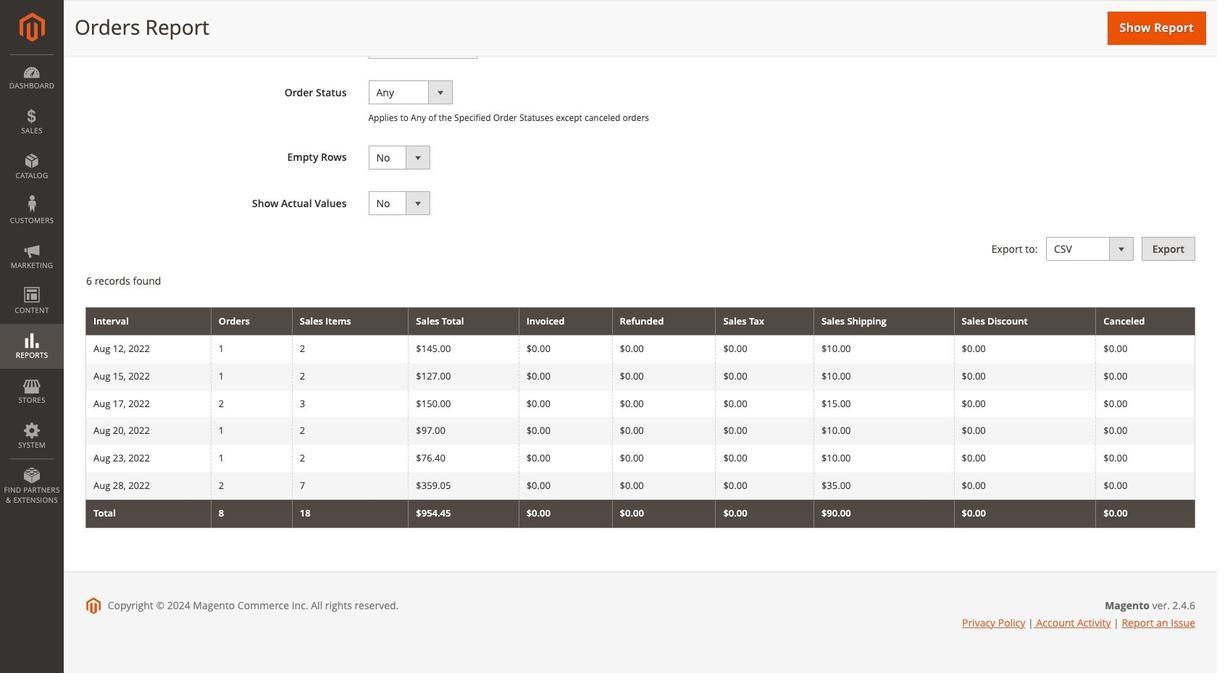 Task type: locate. For each thing, give the bounding box(es) containing it.
menu bar
[[0, 54, 64, 513]]

None text field
[[369, 0, 477, 13], [369, 35, 477, 59], [369, 0, 477, 13], [369, 35, 477, 59]]

magento admin panel image
[[19, 12, 45, 42]]



